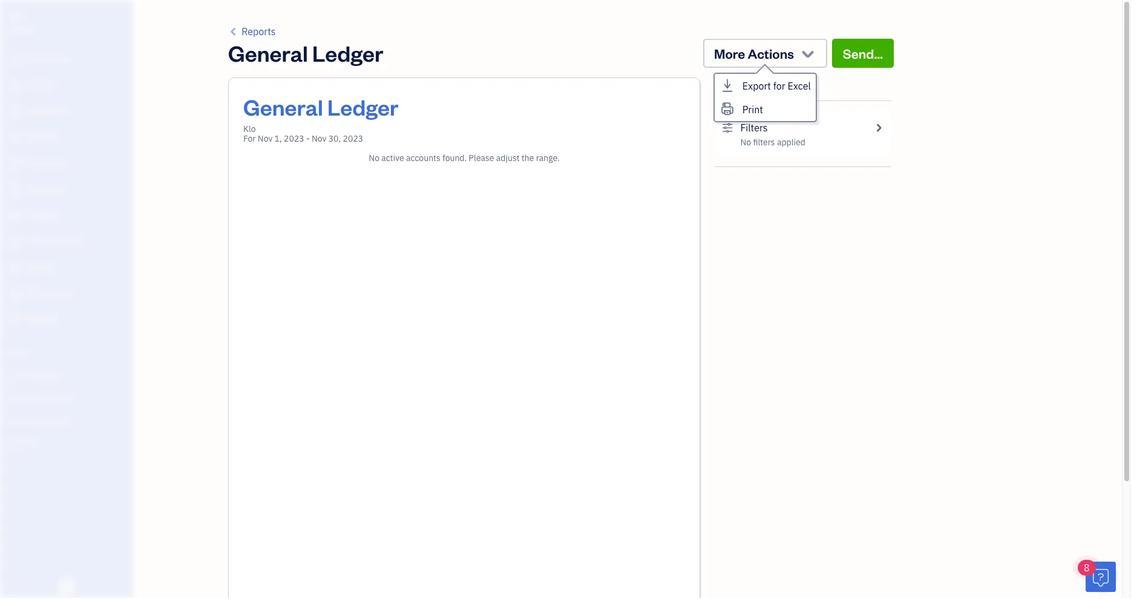 Task type: vqa. For each thing, say whether or not it's contained in the screenshot.
middle with
no



Task type: locate. For each thing, give the bounding box(es) containing it.
apps link
[[3, 343, 130, 364]]

connections
[[28, 415, 71, 425]]

30,
[[329, 133, 341, 144]]

range.
[[536, 153, 560, 164]]

send… button
[[833, 39, 894, 68]]

klo
[[10, 11, 23, 22], [243, 124, 256, 134]]

2023 left -
[[284, 133, 304, 144]]

team members link
[[3, 365, 130, 386]]

0 horizontal spatial no
[[369, 153, 380, 164]]

general for general ledger klo for nov 1, 2023 - nov 30, 2023 no active accounts found. please adjust the range.
[[243, 93, 323, 121]]

nov
[[258, 133, 273, 144], [312, 133, 327, 144]]

ledger inside general ledger klo for nov 1, 2023 - nov 30, 2023 no active accounts found. please adjust the range.
[[328, 93, 399, 121]]

adjust
[[496, 153, 520, 164]]

general ledger
[[228, 39, 384, 67]]

no
[[741, 137, 752, 148], [369, 153, 380, 164]]

found.
[[443, 153, 467, 164]]

settings link
[[3, 432, 130, 454]]

report image
[[8, 314, 22, 326]]

main element
[[0, 0, 164, 598]]

1 horizontal spatial klo
[[243, 124, 256, 134]]

1 vertical spatial settings
[[9, 438, 37, 448]]

1 horizontal spatial no
[[741, 137, 752, 148]]

chart image
[[8, 288, 22, 300]]

2023 right the 30,
[[343, 133, 363, 144]]

general inside general ledger klo for nov 1, 2023 - nov 30, 2023 no active accounts found. please adjust the range.
[[243, 93, 323, 121]]

no down the filters
[[741, 137, 752, 148]]

settings down bank
[[9, 438, 37, 448]]

chevronright image
[[874, 121, 885, 135]]

please
[[469, 153, 495, 164]]

services
[[44, 393, 73, 403]]

no left active
[[369, 153, 380, 164]]

members
[[30, 371, 62, 380]]

freshbooks image
[[57, 579, 76, 593]]

export for excel button
[[715, 74, 816, 97]]

1 vertical spatial klo
[[243, 124, 256, 134]]

general down reports
[[228, 39, 308, 67]]

the
[[522, 153, 534, 164]]

bank
[[9, 415, 27, 425]]

general up 1,
[[243, 93, 323, 121]]

0 horizontal spatial 2023
[[284, 133, 304, 144]]

accounts
[[406, 153, 441, 164]]

0 horizontal spatial settings
[[9, 438, 37, 448]]

nov right -
[[312, 133, 327, 144]]

more actions button
[[704, 39, 828, 68]]

1 horizontal spatial settings
[[715, 78, 765, 94]]

more actions
[[715, 45, 794, 62]]

settings
[[715, 78, 765, 94], [9, 438, 37, 448]]

0 vertical spatial ledger
[[313, 39, 384, 67]]

1 horizontal spatial 2023
[[343, 133, 363, 144]]

0 vertical spatial no
[[741, 137, 752, 148]]

0 horizontal spatial nov
[[258, 133, 273, 144]]

0 vertical spatial general
[[228, 39, 308, 67]]

1 horizontal spatial nov
[[312, 133, 327, 144]]

klo inside "klo owner"
[[10, 11, 23, 22]]

estimate image
[[8, 106, 22, 118]]

general
[[228, 39, 308, 67], [243, 93, 323, 121]]

1 vertical spatial general
[[243, 93, 323, 121]]

0 vertical spatial settings
[[715, 78, 765, 94]]

nov left 1,
[[258, 133, 273, 144]]

1 vertical spatial ledger
[[328, 93, 399, 121]]

0 horizontal spatial klo
[[10, 11, 23, 22]]

export
[[743, 80, 771, 92]]

klo left 1,
[[243, 124, 256, 134]]

klo up owner
[[10, 11, 23, 22]]

klo inside general ledger klo for nov 1, 2023 - nov 30, 2023 no active accounts found. please adjust the range.
[[243, 124, 256, 134]]

print
[[743, 104, 764, 116]]

settings up the "print"
[[715, 78, 765, 94]]

dashboard image
[[8, 54, 22, 66]]

items and services
[[9, 393, 73, 403]]

2023
[[284, 133, 304, 144], [343, 133, 363, 144]]

bank connections
[[9, 415, 71, 425]]

send…
[[843, 45, 884, 62]]

no filters applied
[[741, 137, 806, 148]]

1 vertical spatial no
[[369, 153, 380, 164]]

and
[[29, 393, 42, 403]]

ledger
[[313, 39, 384, 67], [328, 93, 399, 121]]

reports button
[[228, 24, 276, 39]]

chevronleft image
[[228, 24, 239, 39]]

for
[[774, 80, 786, 92]]

0 vertical spatial klo
[[10, 11, 23, 22]]

general ledger klo for nov 1, 2023 - nov 30, 2023 no active accounts found. please adjust the range.
[[243, 93, 560, 164]]

owner
[[10, 24, 34, 34]]

invoice image
[[8, 132, 22, 144]]

client image
[[8, 80, 22, 92]]



Task type: describe. For each thing, give the bounding box(es) containing it.
8
[[1085, 562, 1090, 574]]

money image
[[8, 262, 22, 274]]

active
[[382, 153, 404, 164]]

applied
[[778, 137, 806, 148]]

1 2023 from the left
[[284, 133, 304, 144]]

ledger for general ledger klo for nov 1, 2023 - nov 30, 2023 no active accounts found. please adjust the range.
[[328, 93, 399, 121]]

settings inside main element
[[9, 438, 37, 448]]

project image
[[8, 210, 22, 222]]

2 2023 from the left
[[343, 133, 363, 144]]

items
[[9, 393, 28, 403]]

excel
[[788, 80, 811, 92]]

for
[[243, 133, 256, 144]]

apps
[[9, 348, 27, 358]]

team members
[[9, 371, 62, 380]]

1,
[[275, 133, 282, 144]]

resource center badge image
[[1086, 562, 1117, 592]]

settings image
[[722, 121, 734, 135]]

actions
[[748, 45, 794, 62]]

expense image
[[8, 184, 22, 196]]

no inside general ledger klo for nov 1, 2023 - nov 30, 2023 no active accounts found. please adjust the range.
[[369, 153, 380, 164]]

timer image
[[8, 236, 22, 248]]

filters
[[754, 137, 776, 148]]

klo owner
[[10, 11, 34, 34]]

team
[[9, 371, 28, 380]]

more
[[715, 45, 746, 62]]

chevrondown image
[[800, 45, 817, 62]]

8 button
[[1079, 560, 1117, 592]]

ledger for general ledger
[[313, 39, 384, 67]]

payment image
[[8, 158, 22, 170]]

items and services link
[[3, 388, 130, 409]]

filters
[[741, 122, 768, 134]]

reports
[[242, 25, 276, 38]]

2 nov from the left
[[312, 133, 327, 144]]

bank connections link
[[3, 410, 130, 431]]

1 nov from the left
[[258, 133, 273, 144]]

-
[[306, 133, 310, 144]]

general for general ledger
[[228, 39, 308, 67]]

print button
[[715, 97, 816, 121]]

export for excel
[[743, 80, 811, 92]]



